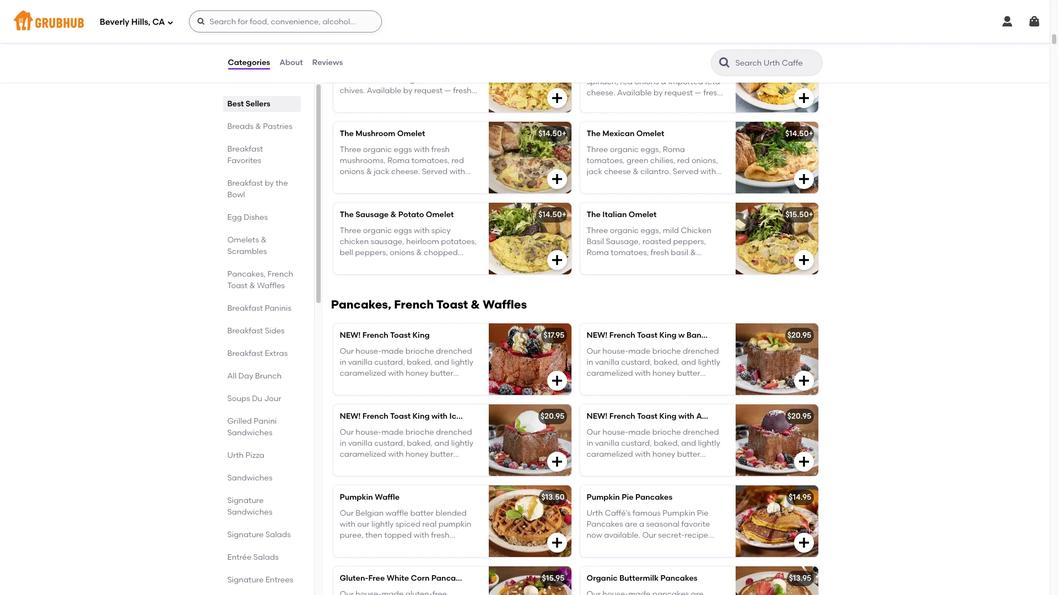 Task type: describe. For each thing, give the bounding box(es) containing it.
gluten-free white corn pancakes
[[340, 574, 469, 584]]

salads for signature salads
[[266, 530, 291, 540]]

$14.50 + for the mexican omelet
[[786, 129, 814, 139]]

egg dishes tab
[[227, 212, 296, 223]]

all day brunch tab
[[227, 371, 296, 382]]

+ for the salmon scramble
[[562, 48, 567, 58]]

the italian omelet image
[[736, 203, 819, 275]]

toast for new! french toast king w bananas & walnuts
[[637, 331, 658, 340]]

beverly hills, ca
[[100, 17, 165, 27]]

feta
[[644, 50, 661, 60]]

pumpkin for pumpkin pie pancakes
[[587, 493, 620, 502]]

natural
[[446, 64, 473, 73]]

waffles inside pancakes, french toast & waffles "tab"
[[257, 281, 285, 291]]

grown for &
[[652, 100, 675, 109]]

walnuts
[[730, 331, 761, 340]]

breakfast for breakfast by the bowl
[[227, 179, 263, 188]]

omelets & scrambles
[[227, 235, 267, 256]]

available for onions
[[618, 88, 652, 98]]

the mushroom omelet
[[340, 129, 425, 139]]

breakfast extras tab
[[227, 348, 296, 360]]

with left ice
[[432, 412, 448, 421]]

entrée
[[227, 553, 252, 562]]

pumpkin pie pancakes
[[587, 493, 673, 502]]

white
[[387, 574, 409, 584]]

urth pizza tab
[[227, 450, 296, 462]]

three for three organic eggs with sautéed spinach, red onions & imported feta cheese. available by request — fresh bread & a locally grown mixed greens salad.
[[587, 66, 608, 75]]

hills,
[[131, 17, 150, 27]]

signature for signature sandwiches
[[227, 496, 264, 506]]

$13.50
[[542, 493, 565, 502]]

— for tomatoes
[[445, 86, 452, 95]]

sausage
[[356, 210, 389, 220]]

grilled panini sandwiches
[[227, 417, 277, 438]]

signature salads tab
[[227, 529, 296, 541]]

svg image for the sausage & potato omelet
[[551, 254, 564, 267]]

the for the italian omelet
[[587, 210, 601, 220]]

best seller
[[594, 37, 627, 45]]

new! french toast king with acai sorbet
[[587, 412, 741, 421]]

new! french toast king with acai sorbet image
[[736, 405, 819, 477]]

$15.50 + for the italian omelet
[[786, 210, 814, 220]]

about button
[[279, 43, 304, 83]]

urth pizza
[[227, 451, 264, 460]]

organic for red
[[610, 66, 639, 75]]

paninis
[[265, 304, 292, 313]]

+ for the mushroom omelet
[[562, 129, 567, 139]]

dishes
[[244, 213, 268, 222]]

imported
[[669, 77, 704, 87]]

toast for new! french toast king with ice cream
[[390, 412, 411, 421]]

bowl
[[227, 190, 245, 200]]

breakfast sides tab
[[227, 325, 296, 337]]

ca
[[152, 17, 165, 27]]

new! for new! french toast king with acai sorbet
[[587, 412, 608, 421]]

mixed for imported
[[677, 100, 700, 109]]

& inside pancakes, french toast & waffles "tab"
[[250, 281, 255, 291]]

buttermilk
[[620, 574, 659, 584]]

Search for food, convenience, alcohol... search field
[[189, 10, 382, 33]]

acai
[[697, 412, 714, 421]]

bananas
[[687, 331, 721, 340]]

breakfast extras
[[227, 349, 288, 358]]

pancakes for pumpkin pie pancakes
[[636, 493, 673, 502]]

the mexican omelet
[[587, 129, 665, 139]]

new! french toast king
[[340, 331, 430, 340]]

breakfast by the bowl
[[227, 179, 288, 200]]

locally for salmon,
[[379, 97, 403, 107]]

svg image for new! french toast king w bananas & walnuts
[[798, 375, 811, 388]]

red
[[621, 77, 633, 87]]

categories button
[[227, 43, 271, 83]]

three organic eggs with our natural smoked salmon, organic tomatoes & chives. available by request — fresh bread & a locally grown mixed greens salad.
[[340, 64, 477, 118]]

king for new! french toast king w bananas & walnuts
[[660, 331, 677, 340]]

reviews
[[312, 58, 343, 67]]

the for the mushroom omelet
[[340, 129, 354, 139]]

breakfast favorites
[[227, 144, 263, 165]]

$14.50 for the sausage & potato omelet
[[539, 210, 562, 220]]

1 horizontal spatial organic
[[403, 75, 431, 84]]

gluten-free white corn pancakes image
[[489, 567, 572, 596]]

fresh for feta
[[704, 88, 722, 98]]

$14.50 + for the sausage & potato omelet
[[539, 210, 567, 220]]

potato
[[399, 210, 424, 220]]

signature salads
[[227, 530, 291, 540]]

free
[[369, 574, 385, 584]]

by for organic
[[404, 86, 413, 95]]

the sausage & potato omelet image
[[489, 203, 572, 275]]

breakfast by the bowl tab
[[227, 178, 296, 201]]

by for &
[[654, 88, 663, 98]]

1 vertical spatial waffles
[[483, 298, 527, 312]]

the for the spinach & feta omelet
[[587, 50, 601, 60]]

$15.50 + for the salmon scramble
[[539, 48, 567, 58]]

the spinach & feta omelet
[[587, 50, 690, 60]]

salad. for cheese.
[[614, 111, 637, 120]]

du
[[252, 394, 262, 404]]

toast inside "tab"
[[227, 281, 248, 291]]

seller
[[609, 37, 627, 45]]

fresh for &
[[453, 86, 472, 95]]

scramble
[[386, 48, 423, 58]]

omelet right potato
[[426, 210, 454, 220]]

w
[[679, 331, 685, 340]]

spinach,
[[587, 77, 619, 87]]

new! for new! french toast king
[[340, 331, 361, 340]]

$15.50 for the italian omelet
[[786, 210, 809, 220]]

$20.95 for new! french toast king with ice cream
[[541, 412, 565, 421]]

urth
[[227, 451, 244, 460]]

with left acai
[[679, 412, 695, 421]]

egg dishes
[[227, 213, 268, 222]]

best for best sellers
[[227, 99, 244, 109]]

+ for the italian omelet
[[809, 210, 814, 220]]

pumpkin waffle
[[340, 493, 400, 502]]

svg image for the mexican omelet
[[798, 173, 811, 186]]

svg image for the italian omelet
[[798, 254, 811, 267]]

with inside three organic eggs with our natural smoked salmon, organic tomatoes & chives. available by request — fresh bread & a locally grown mixed greens salad.
[[414, 64, 430, 73]]

new! french toast king with ice cream image
[[489, 405, 572, 477]]

new! french toast king image
[[489, 324, 572, 396]]

— for imported
[[695, 88, 702, 98]]

french inside pancakes, french toast & waffles
[[268, 270, 293, 279]]

organic
[[587, 574, 618, 584]]

salmon
[[356, 48, 384, 58]]

a for chives.
[[372, 97, 377, 107]]

all
[[227, 372, 237, 381]]

best sellers tab
[[227, 98, 296, 110]]

french for new! french toast king
[[363, 331, 389, 340]]

cheese.
[[587, 88, 616, 98]]

signature for signature entrees
[[227, 576, 264, 585]]

toast for new! french toast king
[[390, 331, 411, 340]]

new! french toast king w bananas & walnuts image
[[736, 324, 819, 396]]

spinach
[[603, 50, 634, 60]]

italian
[[603, 210, 627, 220]]

breads & pastries tab
[[227, 121, 296, 132]]

breakfast for breakfast extras
[[227, 349, 263, 358]]

organic buttermilk pancakes
[[587, 574, 698, 584]]

entrees
[[266, 576, 293, 585]]

omelets & scrambles tab
[[227, 234, 296, 258]]

feta
[[705, 77, 721, 87]]

cream
[[463, 412, 489, 421]]

breakfast sides
[[227, 326, 285, 336]]

all day brunch
[[227, 372, 282, 381]]

day
[[239, 372, 253, 381]]

the for the sausage & potato omelet
[[340, 210, 354, 220]]

pie
[[622, 493, 634, 502]]

best sellers
[[227, 99, 271, 109]]

the for the salmon scramble
[[340, 48, 354, 58]]

svg image for new! french toast king
[[551, 375, 564, 388]]

entrée salads tab
[[227, 552, 296, 564]]

the
[[276, 179, 288, 188]]

corn
[[411, 574, 430, 584]]

sandwiches tab
[[227, 473, 296, 484]]

soups du jour
[[227, 394, 281, 404]]

brunch
[[255, 372, 282, 381]]

signature sandwiches
[[227, 496, 273, 517]]



Task type: locate. For each thing, give the bounding box(es) containing it.
— down tomatoes
[[445, 86, 452, 95]]

sandwiches up signature salads
[[227, 508, 273, 517]]

with up imported
[[661, 66, 677, 75]]

$20.95 for new! french toast king with acai sorbet
[[788, 412, 812, 421]]

pancakes right corn
[[432, 574, 469, 584]]

pancakes, french toast & waffles inside "tab"
[[227, 270, 293, 291]]

by inside "breakfast by the bowl"
[[265, 179, 274, 188]]

fresh down the feta
[[704, 88, 722, 98]]

0 horizontal spatial —
[[445, 86, 452, 95]]

0 horizontal spatial salad.
[[367, 109, 390, 118]]

mixed for tomatoes
[[430, 97, 453, 107]]

1 horizontal spatial eggs
[[641, 66, 659, 75]]

new! for new! french toast king w bananas & walnuts
[[587, 331, 608, 340]]

signature entrees tab
[[227, 575, 296, 586]]

three for three organic eggs with our natural smoked salmon, organic tomatoes & chives. available by request — fresh bread & a locally grown mixed greens salad.
[[340, 64, 361, 73]]

bread
[[340, 97, 363, 107], [587, 100, 610, 109]]

0 vertical spatial pancakes,
[[227, 270, 266, 279]]

0 horizontal spatial by
[[265, 179, 274, 188]]

three inside "three organic eggs with sautéed spinach, red onions & imported feta cheese. available by request — fresh bread & a locally grown mixed greens salad."
[[587, 66, 608, 75]]

greens down chives.
[[340, 109, 365, 118]]

1 horizontal spatial waffles
[[483, 298, 527, 312]]

pastries
[[263, 122, 293, 131]]

3 breakfast from the top
[[227, 304, 263, 313]]

tomatoes
[[433, 75, 469, 84]]

0 horizontal spatial mixed
[[430, 97, 453, 107]]

0 horizontal spatial grown
[[405, 97, 428, 107]]

— down imported
[[695, 88, 702, 98]]

the
[[340, 48, 354, 58], [587, 50, 601, 60], [340, 129, 354, 139], [587, 129, 601, 139], [340, 210, 354, 220], [587, 210, 601, 220]]

best
[[594, 37, 608, 45], [227, 99, 244, 109]]

organic for smoked
[[363, 64, 392, 73]]

mixed down tomatoes
[[430, 97, 453, 107]]

2 horizontal spatial organic
[[610, 66, 639, 75]]

1 horizontal spatial request
[[665, 88, 693, 98]]

soups
[[227, 394, 250, 404]]

pumpkin left waffle
[[340, 493, 373, 502]]

beverly
[[100, 17, 129, 27]]

omelet for the mushroom omelet
[[397, 129, 425, 139]]

soups du jour tab
[[227, 393, 296, 405]]

request inside "three organic eggs with sautéed spinach, red onions & imported feta cheese. available by request — fresh bread & a locally grown mixed greens salad."
[[665, 88, 693, 98]]

sautéed
[[679, 66, 709, 75]]

by left the
[[265, 179, 274, 188]]

grown down onions
[[652, 100, 675, 109]]

$14.50 for the mushroom omelet
[[539, 129, 562, 139]]

signature sandwiches tab
[[227, 495, 296, 518]]

svg image
[[1001, 15, 1015, 28], [197, 17, 206, 26], [798, 173, 811, 186], [551, 254, 564, 267], [798, 254, 811, 267], [551, 375, 564, 388], [798, 375, 811, 388], [551, 537, 564, 550]]

1 horizontal spatial pancakes, french toast & waffles
[[331, 298, 527, 312]]

three organic eggs with sautéed spinach, red onions & imported feta cheese. available by request — fresh bread & a locally grown mixed greens salad.
[[587, 66, 722, 120]]

0 vertical spatial salads
[[266, 530, 291, 540]]

$13.95
[[789, 574, 812, 584]]

salad. up the mexican omelet
[[614, 111, 637, 120]]

fresh inside three organic eggs with our natural smoked salmon, organic tomatoes & chives. available by request — fresh bread & a locally grown mixed greens salad.
[[453, 86, 472, 95]]

locally inside "three organic eggs with sautéed spinach, red onions & imported feta cheese. available by request — fresh bread & a locally grown mixed greens salad."
[[626, 100, 650, 109]]

sandwiches down grilled
[[227, 428, 273, 438]]

0 horizontal spatial bread
[[340, 97, 363, 107]]

grilled
[[227, 417, 252, 426]]

pancakes, up new! french toast king
[[331, 298, 392, 312]]

organic buttermilk pancakes image
[[736, 567, 819, 596]]

a
[[372, 97, 377, 107], [619, 100, 624, 109]]

salad. for chives.
[[367, 109, 390, 118]]

eggs for onions
[[641, 66, 659, 75]]

search icon image
[[718, 56, 731, 69]]

signature down sandwiches tab
[[227, 496, 264, 506]]

0 horizontal spatial three
[[340, 64, 361, 73]]

0 vertical spatial waffles
[[257, 281, 285, 291]]

0 vertical spatial sandwiches
[[227, 428, 273, 438]]

grown inside three organic eggs with our natural smoked salmon, organic tomatoes & chives. available by request — fresh bread & a locally grown mixed greens salad.
[[405, 97, 428, 107]]

sandwiches
[[227, 428, 273, 438], [227, 474, 273, 483], [227, 508, 273, 517]]

5 breakfast from the top
[[227, 349, 263, 358]]

1 horizontal spatial best
[[594, 37, 608, 45]]

pizza
[[246, 451, 264, 460]]

locally down onions
[[626, 100, 650, 109]]

pancakes, french toast & waffles tab
[[227, 269, 296, 292]]

grilled panini sandwiches tab
[[227, 416, 296, 439]]

bread for cheese.
[[587, 100, 610, 109]]

grown inside "three organic eggs with sautéed spinach, red onions & imported feta cheese. available by request — fresh bread & a locally grown mixed greens salad."
[[652, 100, 675, 109]]

pancakes, french toast & waffles up new! french toast king
[[331, 298, 527, 312]]

mixed inside "three organic eggs with sautéed spinach, red onions & imported feta cheese. available by request — fresh bread & a locally grown mixed greens salad."
[[677, 100, 700, 109]]

scrambles
[[227, 247, 267, 256]]

breakfast up bowl
[[227, 179, 263, 188]]

2 sandwiches from the top
[[227, 474, 273, 483]]

by inside three organic eggs with our natural smoked salmon, organic tomatoes & chives. available by request — fresh bread & a locally grown mixed greens salad.
[[404, 86, 413, 95]]

king for new! french toast king with ice cream
[[413, 412, 430, 421]]

available down red
[[618, 88, 652, 98]]

4 breakfast from the top
[[227, 326, 263, 336]]

$14.50 for the mexican omelet
[[786, 129, 809, 139]]

0 horizontal spatial a
[[372, 97, 377, 107]]

salad. up mushroom
[[367, 109, 390, 118]]

1 vertical spatial $15.50 +
[[786, 210, 814, 220]]

breakfast up breakfast sides on the bottom of the page
[[227, 304, 263, 313]]

organic inside "three organic eggs with sautéed spinach, red onions & imported feta cheese. available by request — fresh bread & a locally grown mixed greens salad."
[[610, 66, 639, 75]]

the left mushroom
[[340, 129, 354, 139]]

0 horizontal spatial pancakes,
[[227, 270, 266, 279]]

eggs
[[394, 64, 412, 73], [641, 66, 659, 75]]

$14.50
[[786, 48, 809, 58], [539, 129, 562, 139], [786, 129, 809, 139], [539, 210, 562, 220]]

chives.
[[340, 86, 365, 95]]

sandwiches down urth pizza
[[227, 474, 273, 483]]

king
[[413, 331, 430, 340], [660, 331, 677, 340], [413, 412, 430, 421], [660, 412, 677, 421]]

best left sellers in the left of the page
[[227, 99, 244, 109]]

Search Urth Caffe search field
[[735, 58, 819, 68]]

1 horizontal spatial by
[[404, 86, 413, 95]]

breakfast up the breakfast extras
[[227, 326, 263, 336]]

0 horizontal spatial greens
[[340, 109, 365, 118]]

2 breakfast from the top
[[227, 179, 263, 188]]

breads
[[227, 122, 254, 131]]

0 horizontal spatial request
[[414, 86, 443, 95]]

egg
[[227, 213, 242, 222]]

1 vertical spatial signature
[[227, 530, 264, 540]]

$15.50 for the salmon scramble
[[539, 48, 562, 58]]

0 vertical spatial pancakes, french toast & waffles
[[227, 270, 293, 291]]

omelet right the italian
[[629, 210, 657, 220]]

the salmon scramble
[[340, 48, 423, 58]]

+ for the sausage & potato omelet
[[562, 210, 567, 220]]

2 horizontal spatial by
[[654, 88, 663, 98]]

signature down the "entrée"
[[227, 576, 264, 585]]

svg image for pumpkin waffle
[[551, 537, 564, 550]]

$20.95 for new! french toast king w bananas & walnuts
[[788, 331, 812, 340]]

pumpkin left pie
[[587, 493, 620, 502]]

the down best seller
[[587, 50, 601, 60]]

gluten-
[[340, 574, 369, 584]]

entrée salads
[[227, 553, 279, 562]]

1 horizontal spatial $15.50
[[786, 210, 809, 220]]

onions
[[635, 77, 659, 87]]

$14.50 + for the mushroom omelet
[[539, 129, 567, 139]]

salads up the entrée salads tab
[[266, 530, 291, 540]]

1 vertical spatial $15.50
[[786, 210, 809, 220]]

1 signature from the top
[[227, 496, 264, 506]]

0 horizontal spatial locally
[[379, 97, 403, 107]]

best for best seller
[[594, 37, 608, 45]]

2 vertical spatial signature
[[227, 576, 264, 585]]

1 vertical spatial pancakes,
[[331, 298, 392, 312]]

1 horizontal spatial greens
[[587, 111, 612, 120]]

a inside "three organic eggs with sautéed spinach, red onions & imported feta cheese. available by request — fresh bread & a locally grown mixed greens salad."
[[619, 100, 624, 109]]

french for new! french toast king with ice cream
[[363, 412, 389, 421]]

fresh down tomatoes
[[453, 86, 472, 95]]

organic down scramble
[[403, 75, 431, 84]]

breakfast up day at the left bottom of page
[[227, 349, 263, 358]]

the up reviews
[[340, 48, 354, 58]]

by inside "three organic eggs with sautéed spinach, red onions & imported feta cheese. available by request — fresh bread & a locally grown mixed greens salad."
[[654, 88, 663, 98]]

1 vertical spatial sandwiches
[[227, 474, 273, 483]]

pancakes for organic buttermilk pancakes
[[661, 574, 698, 584]]

best inside tab
[[227, 99, 244, 109]]

organic up red
[[610, 66, 639, 75]]

breakfast favorites tab
[[227, 143, 296, 167]]

0 horizontal spatial best
[[227, 99, 244, 109]]

1 vertical spatial pancakes, french toast & waffles
[[331, 298, 527, 312]]

1 horizontal spatial $15.50 +
[[786, 210, 814, 220]]

1 horizontal spatial salad.
[[614, 111, 637, 120]]

eggs down scramble
[[394, 64, 412, 73]]

smoked
[[340, 75, 369, 84]]

1 vertical spatial salads
[[253, 553, 279, 562]]

breakfast
[[227, 144, 263, 154], [227, 179, 263, 188], [227, 304, 263, 313], [227, 326, 263, 336], [227, 349, 263, 358]]

a inside three organic eggs with our natural smoked salmon, organic tomatoes & chives. available by request — fresh bread & a locally grown mixed greens salad.
[[372, 97, 377, 107]]

pumpkin pie pancakes image
[[736, 486, 819, 558]]

available for salmon,
[[367, 86, 402, 95]]

pancakes right buttermilk
[[661, 574, 698, 584]]

salad. inside "three organic eggs with sautéed spinach, red onions & imported feta cheese. available by request — fresh bread & a locally grown mixed greens salad."
[[614, 111, 637, 120]]

sellers
[[246, 99, 271, 109]]

the salmon scramble image
[[489, 41, 572, 113]]

panini
[[254, 417, 277, 426]]

omelet for the mexican omelet
[[637, 129, 665, 139]]

breakfast up favorites in the left of the page
[[227, 144, 263, 154]]

1 breakfast from the top
[[227, 144, 263, 154]]

three up the smoked
[[340, 64, 361, 73]]

the spinach & feta omelet image
[[736, 41, 819, 113]]

2 pumpkin from the left
[[587, 493, 620, 502]]

by down scramble
[[404, 86, 413, 95]]

extras
[[265, 349, 288, 358]]

1 horizontal spatial mixed
[[677, 100, 700, 109]]

$15.50 +
[[539, 48, 567, 58], [786, 210, 814, 220]]

french for new! french toast king w bananas & walnuts
[[610, 331, 636, 340]]

0 horizontal spatial available
[[367, 86, 402, 95]]

signature up the "entrée"
[[227, 530, 264, 540]]

signature inside signature sandwiches
[[227, 496, 264, 506]]

0 horizontal spatial $15.50
[[539, 48, 562, 58]]

available inside three organic eggs with our natural smoked salmon, organic tomatoes & chives. available by request — fresh bread & a locally grown mixed greens salad.
[[367, 86, 402, 95]]

breakfast for breakfast sides
[[227, 326, 263, 336]]

+ for the mexican omelet
[[809, 129, 814, 139]]

eggs inside three organic eggs with our natural smoked salmon, organic tomatoes & chives. available by request — fresh bread & a locally grown mixed greens salad.
[[394, 64, 412, 73]]

breakfast inside tab
[[227, 326, 263, 336]]

1 horizontal spatial fresh
[[704, 88, 722, 98]]

greens for three organic eggs with our natural smoked salmon, organic tomatoes & chives. available by request — fresh bread & a locally grown mixed greens salad.
[[340, 109, 365, 118]]

breakfast for breakfast paninis
[[227, 304, 263, 313]]

sandwiches inside grilled panini sandwiches
[[227, 428, 273, 438]]

a for cheese.
[[619, 100, 624, 109]]

$15.50
[[539, 48, 562, 58], [786, 210, 809, 220]]

omelet up "sautéed"
[[662, 50, 690, 60]]

1 horizontal spatial available
[[618, 88, 652, 98]]

0 horizontal spatial eggs
[[394, 64, 412, 73]]

main navigation navigation
[[0, 0, 1050, 43]]

mixed
[[430, 97, 453, 107], [677, 100, 700, 109]]

salads
[[266, 530, 291, 540], [253, 553, 279, 562]]

bread inside "three organic eggs with sautéed spinach, red onions & imported feta cheese. available by request — fresh bread & a locally grown mixed greens salad."
[[587, 100, 610, 109]]

0 horizontal spatial pumpkin
[[340, 493, 373, 502]]

1 sandwiches from the top
[[227, 428, 273, 438]]

omelet for the italian omelet
[[629, 210, 657, 220]]

greens inside three organic eggs with our natural smoked salmon, organic tomatoes & chives. available by request — fresh bread & a locally grown mixed greens salad.
[[340, 109, 365, 118]]

request down our
[[414, 86, 443, 95]]

salads up signature entrees tab
[[253, 553, 279, 562]]

pancakes, down scrambles
[[227, 270, 266, 279]]

pancakes, inside pancakes, french toast & waffles
[[227, 270, 266, 279]]

breakfast for breakfast favorites
[[227, 144, 263, 154]]

request for imported
[[665, 88, 693, 98]]

3 sandwiches from the top
[[227, 508, 273, 517]]

& inside breads & pastries tab
[[255, 122, 261, 131]]

—
[[445, 86, 452, 95], [695, 88, 702, 98]]

0 horizontal spatial $15.50 +
[[539, 48, 567, 58]]

0 vertical spatial $15.50 +
[[539, 48, 567, 58]]

waffles
[[257, 281, 285, 291], [483, 298, 527, 312]]

+
[[562, 48, 567, 58], [809, 48, 814, 58], [562, 129, 567, 139], [809, 129, 814, 139], [562, 210, 567, 220], [809, 210, 814, 220]]

— inside three organic eggs with our natural smoked salmon, organic tomatoes & chives. available by request — fresh bread & a locally grown mixed greens salad.
[[445, 86, 452, 95]]

a down red
[[619, 100, 624, 109]]

king for new! french toast king with acai sorbet
[[660, 412, 677, 421]]

request inside three organic eggs with our natural smoked salmon, organic tomatoes & chives. available by request — fresh bread & a locally grown mixed greens salad.
[[414, 86, 443, 95]]

1 vertical spatial best
[[227, 99, 244, 109]]

new! for new! french toast king with ice cream
[[340, 412, 361, 421]]

toast for new! french toast king with acai sorbet
[[637, 412, 658, 421]]

1 horizontal spatial grown
[[652, 100, 675, 109]]

$14.95
[[789, 493, 812, 502]]

bread down chives.
[[340, 97, 363, 107]]

with inside "three organic eggs with sautéed spinach, red onions & imported feta cheese. available by request — fresh bread & a locally grown mixed greens salad."
[[661, 66, 677, 75]]

$20.95
[[788, 331, 812, 340], [541, 412, 565, 421], [788, 412, 812, 421]]

reviews button
[[312, 43, 344, 83]]

greens
[[340, 109, 365, 118], [587, 111, 612, 120]]

0 horizontal spatial waffles
[[257, 281, 285, 291]]

bread down the cheese. at the right of the page
[[587, 100, 610, 109]]

salad.
[[367, 109, 390, 118], [614, 111, 637, 120]]

the for the mexican omelet
[[587, 129, 601, 139]]

three inside three organic eggs with our natural smoked salmon, organic tomatoes & chives. available by request — fresh bread & a locally grown mixed greens salad.
[[340, 64, 361, 73]]

2 vertical spatial sandwiches
[[227, 508, 273, 517]]

salads for entrée salads
[[253, 553, 279, 562]]

0 vertical spatial best
[[594, 37, 608, 45]]

locally down salmon,
[[379, 97, 403, 107]]

pancakes, french toast & waffles
[[227, 270, 293, 291], [331, 298, 527, 312]]

locally for onions
[[626, 100, 650, 109]]

available down salmon,
[[367, 86, 402, 95]]

the left the italian
[[587, 210, 601, 220]]

1 horizontal spatial locally
[[626, 100, 650, 109]]

omelet right mexican
[[637, 129, 665, 139]]

three up spinach,
[[587, 66, 608, 75]]

about
[[280, 58, 303, 67]]

&
[[636, 50, 642, 60], [471, 75, 477, 84], [661, 77, 667, 87], [364, 97, 370, 107], [611, 100, 617, 109], [255, 122, 261, 131], [391, 210, 397, 220], [261, 235, 267, 245], [250, 281, 255, 291], [471, 298, 480, 312], [722, 331, 728, 340]]

$17.95
[[544, 331, 565, 340]]

request for tomatoes
[[414, 86, 443, 95]]

1 horizontal spatial pancakes,
[[331, 298, 392, 312]]

bread for chives.
[[340, 97, 363, 107]]

fresh inside "three organic eggs with sautéed spinach, red onions & imported feta cheese. available by request — fresh bread & a locally grown mixed greens salad."
[[704, 88, 722, 98]]

svg image
[[1028, 15, 1042, 28], [167, 19, 174, 26], [551, 92, 564, 105], [798, 92, 811, 105], [551, 173, 564, 186], [551, 456, 564, 469], [798, 456, 811, 469], [798, 537, 811, 550]]

the mexican omelet image
[[736, 122, 819, 194]]

3 signature from the top
[[227, 576, 264, 585]]

1 horizontal spatial pumpkin
[[587, 493, 620, 502]]

greens down the cheese. at the right of the page
[[587, 111, 612, 120]]

— inside "three organic eggs with sautéed spinach, red onions & imported feta cheese. available by request — fresh bread & a locally grown mixed greens salad."
[[695, 88, 702, 98]]

locally inside three organic eggs with our natural smoked salmon, organic tomatoes & chives. available by request — fresh bread & a locally grown mixed greens salad.
[[379, 97, 403, 107]]

breakfast paninis tab
[[227, 303, 296, 314]]

organic up salmon,
[[363, 64, 392, 73]]

a down salmon,
[[372, 97, 377, 107]]

signature for signature salads
[[227, 530, 264, 540]]

the italian omelet
[[587, 210, 657, 220]]

jour
[[264, 394, 281, 404]]

salmon,
[[371, 75, 401, 84]]

0 vertical spatial $15.50
[[539, 48, 562, 58]]

new! french toast king w bananas & walnuts
[[587, 331, 761, 340]]

mixed down imported
[[677, 100, 700, 109]]

best left the seller at the top right
[[594, 37, 608, 45]]

pumpkin waffle image
[[489, 486, 572, 558]]

0 horizontal spatial organic
[[363, 64, 392, 73]]

1 horizontal spatial —
[[695, 88, 702, 98]]

waffle
[[375, 493, 400, 502]]

request down imported
[[665, 88, 693, 98]]

new! french toast king with ice cream
[[340, 412, 489, 421]]

grown up the mushroom omelet
[[405, 97, 428, 107]]

mexican
[[603, 129, 635, 139]]

1 horizontal spatial three
[[587, 66, 608, 75]]

pancakes, french toast & waffles up breakfast paninis
[[227, 270, 293, 291]]

eggs inside "three organic eggs with sautéed spinach, red onions & imported feta cheese. available by request — fresh bread & a locally grown mixed greens salad."
[[641, 66, 659, 75]]

omelet
[[662, 50, 690, 60], [397, 129, 425, 139], [637, 129, 665, 139], [426, 210, 454, 220], [629, 210, 657, 220]]

eggs for salmon,
[[394, 64, 412, 73]]

by
[[404, 86, 413, 95], [654, 88, 663, 98], [265, 179, 274, 188]]

toast
[[227, 281, 248, 291], [437, 298, 468, 312], [390, 331, 411, 340], [637, 331, 658, 340], [390, 412, 411, 421], [637, 412, 658, 421]]

0 horizontal spatial pancakes, french toast & waffles
[[227, 270, 293, 291]]

0 horizontal spatial fresh
[[453, 86, 472, 95]]

grown for organic
[[405, 97, 428, 107]]

pumpkin
[[340, 493, 373, 502], [587, 493, 620, 502]]

mixed inside three organic eggs with our natural smoked salmon, organic tomatoes & chives. available by request — fresh bread & a locally grown mixed greens salad.
[[430, 97, 453, 107]]

breads & pastries
[[227, 122, 293, 131]]

bread inside three organic eggs with our natural smoked salmon, organic tomatoes & chives. available by request — fresh bread & a locally grown mixed greens salad.
[[340, 97, 363, 107]]

categories
[[228, 58, 270, 67]]

1 horizontal spatial bread
[[587, 100, 610, 109]]

eggs up onions
[[641, 66, 659, 75]]

breakfast inside "breakfast by the bowl"
[[227, 179, 263, 188]]

by down onions
[[654, 88, 663, 98]]

available inside "three organic eggs with sautéed spinach, red onions & imported feta cheese. available by request — fresh bread & a locally grown mixed greens salad."
[[618, 88, 652, 98]]

salad. inside three organic eggs with our natural smoked salmon, organic tomatoes & chives. available by request — fresh bread & a locally grown mixed greens salad.
[[367, 109, 390, 118]]

with left our
[[414, 64, 430, 73]]

ice
[[450, 412, 461, 421]]

french
[[268, 270, 293, 279], [394, 298, 434, 312], [363, 331, 389, 340], [610, 331, 636, 340], [363, 412, 389, 421], [610, 412, 636, 421]]

the mushroom omelet image
[[489, 122, 572, 194]]

omelet right mushroom
[[397, 129, 425, 139]]

0 vertical spatial signature
[[227, 496, 264, 506]]

2 signature from the top
[[227, 530, 264, 540]]

greens inside "three organic eggs with sautéed spinach, red onions & imported feta cheese. available by request — fresh bread & a locally grown mixed greens salad."
[[587, 111, 612, 120]]

king for new! french toast king
[[413, 331, 430, 340]]

with
[[414, 64, 430, 73], [661, 66, 677, 75], [432, 412, 448, 421], [679, 412, 695, 421]]

1 horizontal spatial a
[[619, 100, 624, 109]]

the left mexican
[[587, 129, 601, 139]]

& inside the 'omelets & scrambles'
[[261, 235, 267, 245]]

sides
[[265, 326, 285, 336]]

greens for three organic eggs with sautéed spinach, red onions & imported feta cheese. available by request — fresh bread & a locally grown mixed greens salad.
[[587, 111, 612, 120]]

1 pumpkin from the left
[[340, 493, 373, 502]]

signature entrees
[[227, 576, 293, 585]]

$15.95
[[542, 574, 565, 584]]

pumpkin for pumpkin waffle
[[340, 493, 373, 502]]

mushroom
[[356, 129, 396, 139]]

the left "sausage"
[[340, 210, 354, 220]]

organic
[[363, 64, 392, 73], [610, 66, 639, 75], [403, 75, 431, 84]]

available
[[367, 86, 402, 95], [618, 88, 652, 98]]

french for new! french toast king with acai sorbet
[[610, 412, 636, 421]]

favorites
[[227, 156, 261, 165]]

pancakes right pie
[[636, 493, 673, 502]]



Task type: vqa. For each thing, say whether or not it's contained in the screenshot.
also
no



